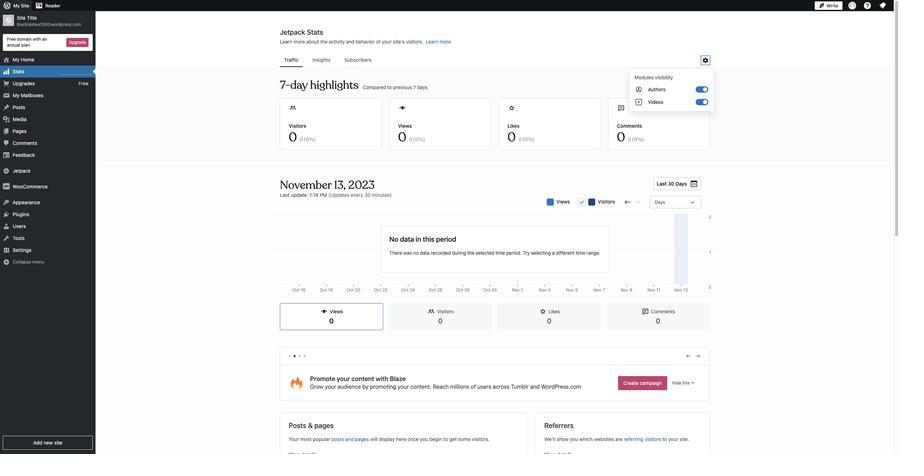 Task type: describe. For each thing, give the bounding box(es) containing it.
your for jetpack stats
[[382, 39, 392, 45]]

referrers
[[545, 422, 574, 430]]

woocommerce
[[13, 184, 48, 190]]

0 vertical spatial 7
[[413, 84, 416, 90]]

1 horizontal spatial pages
[[355, 437, 369, 443]]

subscribers
[[345, 57, 372, 63]]

referrers heading
[[545, 422, 574, 431]]

free for free domain with an annual plan
[[7, 37, 16, 42]]

%) for visitors 0 0 ( 0 %)
[[309, 136, 316, 142]]

0 horizontal spatial this
[[423, 235, 435, 243]]

with blaze
[[376, 376, 406, 383]]

oct 16
[[293, 288, 306, 293]]

oct for oct 28
[[456, 288, 463, 293]]

plugins link
[[0, 209, 96, 221]]

your for promote
[[398, 384, 409, 391]]

day
[[290, 78, 308, 92]]

1 inside '100,000 2 1 0'
[[710, 250, 712, 255]]

compared
[[363, 84, 386, 90]]

0 horizontal spatial data
[[400, 235, 414, 243]]

appearance link
[[0, 197, 96, 209]]

more
[[294, 39, 305, 45]]

oct for oct 18
[[320, 288, 327, 293]]

%) for comments 0 0 ( 0 %)
[[638, 136, 644, 142]]

posts & pages
[[289, 422, 334, 430]]

promoting
[[370, 384, 396, 391]]

nov for nov 13
[[675, 288, 683, 293]]

my for my mailboxes
[[13, 92, 20, 98]]

menu inside jetpack stats main content
[[280, 54, 702, 67]]

selected
[[476, 250, 495, 256]]

oct for oct 22
[[374, 288, 382, 293]]

of inside promote your content with blaze grow your audience by promoting your content. reach millions of users across tumblr and wordpress.com
[[471, 384, 476, 391]]

oct 20
[[347, 288, 361, 293]]

0 horizontal spatial to
[[387, 84, 392, 90]]

nov for nov 7
[[594, 288, 602, 293]]

jetpack stats main content
[[96, 28, 894, 455]]

views for views 0
[[330, 309, 343, 315]]

my mailboxes
[[13, 92, 44, 98]]

views for views 0 0 ( 0 %)
[[398, 123, 412, 129]]

28
[[465, 288, 470, 293]]

woocommerce link
[[0, 181, 96, 193]]

jetpack stats
[[280, 28, 323, 36]]

mailboxes
[[21, 92, 44, 98]]

add new site link
[[3, 436, 93, 451]]

days inside button
[[676, 181, 687, 187]]

try
[[523, 250, 530, 256]]

oct 28
[[456, 288, 470, 293]]

my home link
[[0, 54, 96, 66]]

likes 0
[[547, 309, 560, 325]]

oct 18
[[320, 288, 333, 293]]

my for my site
[[13, 3, 20, 8]]

period.
[[507, 250, 522, 256]]

posts and pages link
[[332, 437, 369, 443]]

visitors. inside jetpack stats learn more about the activity and behavior of your site's visitors. learn more
[[406, 39, 423, 45]]

posts for posts & pages
[[289, 422, 306, 430]]

1 horizontal spatial to
[[444, 437, 448, 443]]

last inside button
[[657, 181, 667, 187]]

posts for posts
[[13, 104, 25, 110]]

upgrades
[[13, 80, 35, 86]]

comments for comments 0
[[651, 309, 676, 315]]

media
[[13, 116, 26, 122]]

home
[[21, 56, 34, 62]]

jetpack link
[[0, 165, 96, 177]]

nov for nov 11
[[648, 288, 656, 293]]

tools
[[13, 235, 25, 241]]

views for views
[[557, 199, 570, 205]]

plugins
[[13, 211, 29, 217]]

and inside promote your content with blaze grow your audience by promoting your content. reach millions of users across tumblr and wordpress.com
[[531, 384, 540, 391]]

5
[[576, 288, 578, 293]]

new
[[44, 440, 53, 446]]

comments for comments 0 0 ( 0 %)
[[617, 123, 643, 129]]

free domain with an annual plan
[[7, 37, 47, 48]]

( for visitors 0 0 ( 0 %)
[[304, 136, 306, 142]]

16
[[301, 288, 306, 293]]

%) for views 0 0 ( 0 %)
[[419, 136, 425, 142]]

once
[[408, 437, 419, 443]]

visitors
[[645, 437, 661, 443]]

insights
[[313, 57, 331, 63]]

%) for likes 0 0 ( 0 %)
[[528, 136, 535, 142]]

free for free
[[79, 80, 89, 86]]

oct for oct 24
[[402, 288, 409, 293]]

0 horizontal spatial 1
[[521, 288, 523, 293]]

pages inside heading
[[315, 422, 334, 430]]

upgrade button
[[66, 38, 89, 47]]

2 horizontal spatial to
[[663, 437, 667, 443]]

posts
[[332, 437, 344, 443]]

your most popular posts and pages will display here once you begin to get some visitors.
[[289, 437, 490, 443]]

modules visibility
[[635, 75, 673, 80]]

tumblr
[[511, 384, 529, 391]]

tooltip containing modules visibility
[[626, 65, 715, 112]]

comments 0 0 ( 0 %)
[[617, 123, 644, 145]]

we'll
[[545, 437, 556, 443]]

&
[[308, 422, 313, 430]]

are
[[616, 437, 623, 443]]

pages link
[[0, 125, 96, 137]]

( for views 0 0 ( 0 %)
[[413, 136, 415, 142]]

0 inside views 0
[[330, 317, 334, 325]]

your up audience
[[337, 376, 350, 383]]

nov 7
[[594, 288, 605, 293]]

comments link
[[0, 137, 96, 149]]

nov 3
[[539, 288, 551, 293]]

behavior
[[356, 39, 375, 45]]

site's
[[393, 39, 405, 45]]

22
[[383, 288, 388, 293]]

manage your notifications image
[[879, 1, 887, 10]]

your down promote
[[325, 384, 336, 391]]

oct 22
[[374, 288, 388, 293]]

no
[[390, 235, 399, 243]]

( for likes 0 0 ( 0 %)
[[523, 136, 525, 142]]

0 inside likes 0
[[547, 317, 552, 325]]

was
[[404, 250, 412, 256]]

site inside the site title blacklashes1000.wordpress.com
[[17, 15, 26, 21]]

1 horizontal spatial visitors.
[[472, 437, 490, 443]]

2 time from the left
[[576, 250, 586, 256]]

the inside jetpack stats learn more about the activity and behavior of your site's visitors. learn more
[[321, 39, 328, 45]]

1 vertical spatial data
[[420, 250, 430, 256]]

posts & pages heading
[[289, 422, 334, 431]]

reach
[[433, 384, 449, 391]]

last inside november 13, 2023 last update: 1:14 pm (updates every 30 minutes)
[[280, 192, 290, 198]]

oct for oct 20
[[347, 288, 354, 293]]

likes for likes 0
[[549, 309, 560, 315]]

nov 5
[[567, 288, 578, 293]]

feedback link
[[0, 149, 96, 161]]

my profile image
[[849, 2, 857, 9]]

jetpack stats learn more about the activity and behavior of your site's visitors. learn more
[[280, 28, 451, 45]]

7-
[[280, 78, 290, 92]]

traffic link
[[280, 54, 303, 66]]

100,000 2 1 0
[[696, 215, 712, 290]]

annual plan
[[7, 42, 30, 48]]

we'll show you which websites are referring visitors to your site.
[[545, 437, 690, 443]]

my site link
[[0, 0, 32, 11]]

visitors for visitors 0 0 ( 0 %)
[[289, 123, 306, 129]]

traffic
[[284, 57, 299, 63]]

tools link
[[0, 233, 96, 244]]

most
[[300, 437, 312, 443]]

about
[[306, 39, 319, 45]]

websites
[[594, 437, 615, 443]]

insights link
[[309, 54, 335, 66]]

add new site
[[33, 440, 62, 446]]

a
[[552, 250, 555, 256]]

comments 0
[[651, 309, 676, 325]]

visitors for visitors
[[598, 199, 615, 205]]

( for comments 0 0 ( 0 %)
[[632, 136, 634, 142]]

with
[[33, 37, 41, 42]]

create campaign
[[624, 380, 662, 386]]

2 you from the left
[[570, 437, 578, 443]]

wordpress.com
[[541, 384, 582, 391]]

oct for oct 30
[[484, 288, 491, 293]]



Task type: locate. For each thing, give the bounding box(es) containing it.
and right tumblr
[[531, 384, 540, 391]]

img image inside woocommerce link
[[3, 183, 10, 190]]

%) inside the likes 0 0 ( 0 %)
[[528, 136, 535, 142]]

0 horizontal spatial visitors.
[[406, 39, 423, 45]]

your
[[382, 39, 392, 45], [337, 376, 350, 383], [325, 384, 336, 391], [398, 384, 409, 391], [669, 437, 679, 443]]

oct right 28
[[484, 288, 491, 293]]

2 100,000 from the top
[[696, 288, 712, 293]]

to left previous
[[387, 84, 392, 90]]

1 horizontal spatial visitors
[[437, 309, 454, 315]]

this inside button
[[683, 381, 690, 386]]

menu
[[280, 54, 702, 67]]

show
[[557, 437, 569, 443]]

1 vertical spatial 30
[[365, 192, 371, 198]]

free down highest hourly views 0 'image'
[[79, 80, 89, 86]]

visibility
[[655, 75, 673, 80]]

1 vertical spatial site
[[17, 15, 26, 21]]

6 oct from the left
[[429, 288, 436, 293]]

1 vertical spatial of
[[471, 384, 476, 391]]

2 vertical spatial visitors
[[437, 309, 454, 315]]

views inside views 0 0 ( 0 %)
[[398, 123, 412, 129]]

time
[[496, 250, 505, 256], [576, 250, 586, 256]]

( inside visitors 0 0 ( 0 %)
[[304, 136, 306, 142]]

( inside the likes 0 0 ( 0 %)
[[523, 136, 525, 142]]

1 horizontal spatial likes
[[549, 309, 560, 315]]

100,000 right 13
[[696, 288, 712, 293]]

100,000
[[696, 215, 712, 220], [696, 288, 712, 293]]

help image
[[864, 1, 872, 10]]

tooltip
[[626, 65, 715, 112]]

0 inside comments 0
[[656, 317, 661, 325]]

1 %) from the left
[[309, 136, 316, 142]]

1 vertical spatial visitors.
[[472, 437, 490, 443]]

minutes)
[[372, 192, 392, 198]]

0 horizontal spatial you
[[420, 437, 429, 443]]

nov right 5
[[594, 288, 602, 293]]

4 oct from the left
[[374, 288, 382, 293]]

range.
[[587, 250, 601, 256]]

content.
[[411, 384, 432, 391]]

activity
[[329, 39, 345, 45]]

next image
[[695, 353, 701, 360]]

1 vertical spatial 100,000
[[696, 288, 712, 293]]

likes inside the likes 0 0 ( 0 %)
[[508, 123, 520, 129]]

nov left the 11
[[648, 288, 656, 293]]

0 horizontal spatial posts
[[13, 104, 25, 110]]

highest hourly views 0 image
[[59, 70, 93, 75]]

2 horizontal spatial visitors
[[598, 199, 615, 205]]

last up days dropdown button
[[657, 181, 667, 187]]

previous image
[[686, 353, 692, 360]]

referring
[[624, 437, 644, 443]]

0 vertical spatial my
[[13, 3, 20, 8]]

this right hide on the bottom right
[[683, 381, 690, 386]]

time left period. on the bottom of the page
[[496, 250, 505, 256]]

my site
[[13, 3, 29, 8]]

7 left nov 9 at the bottom right of page
[[603, 288, 605, 293]]

1 horizontal spatial posts
[[289, 422, 306, 430]]

to right visitors
[[663, 437, 667, 443]]

3 ( from the left
[[523, 136, 525, 142]]

my inside my mailboxes "link"
[[13, 92, 20, 98]]

1 horizontal spatial views
[[398, 123, 412, 129]]

you
[[420, 437, 429, 443], [570, 437, 578, 443]]

update:
[[291, 192, 308, 198]]

likes inside likes 0
[[549, 309, 560, 315]]

0 vertical spatial data
[[400, 235, 414, 243]]

blacklashes1000.wordpress.com
[[17, 22, 81, 27]]

you right once
[[420, 437, 429, 443]]

my left the reader link
[[13, 3, 20, 8]]

of inside jetpack stats learn more about the activity and behavior of your site's visitors. learn more
[[376, 39, 381, 45]]

0 vertical spatial the
[[321, 39, 328, 45]]

compared to previous 7 days
[[363, 84, 428, 90]]

nov left 9
[[621, 288, 629, 293]]

site left title
[[17, 15, 26, 21]]

1 vertical spatial img image
[[3, 183, 10, 190]]

posts up media
[[13, 104, 25, 110]]

0 horizontal spatial likes
[[508, 123, 520, 129]]

0 horizontal spatial views
[[330, 309, 343, 315]]

none checkbox inside jetpack stats main content
[[579, 199, 586, 206]]

1 oct from the left
[[293, 288, 300, 293]]

nov for nov 1
[[512, 288, 520, 293]]

100,000 down days dropdown button
[[696, 215, 712, 220]]

days inside dropdown button
[[655, 200, 666, 205]]

1 100,000 from the top
[[696, 215, 712, 220]]

0 vertical spatial this
[[423, 235, 435, 243]]

your down with blaze
[[398, 384, 409, 391]]

different
[[556, 250, 575, 256]]

promote your content with blaze grow your audience by promoting your content. reach millions of users across tumblr and wordpress.com
[[310, 376, 582, 391]]

30 left nov 1
[[492, 288, 497, 293]]

3 oct from the left
[[347, 288, 354, 293]]

1 horizontal spatial you
[[570, 437, 578, 443]]

nov left 5
[[567, 288, 574, 293]]

this right in
[[423, 235, 435, 243]]

1 vertical spatial last
[[280, 192, 290, 198]]

0 vertical spatial pages
[[315, 422, 334, 430]]

0 horizontal spatial of
[[376, 39, 381, 45]]

add
[[33, 440, 42, 446]]

4 %) from the left
[[638, 136, 644, 142]]

posts left '&'
[[289, 422, 306, 430]]

0 horizontal spatial 30
[[365, 192, 371, 198]]

hide
[[673, 381, 682, 386]]

comments inside the comments 0 0 ( 0 %)
[[617, 123, 643, 129]]

0 vertical spatial posts
[[13, 104, 25, 110]]

views 0
[[330, 309, 343, 325]]

users
[[478, 384, 492, 391]]

days up days dropdown button
[[676, 181, 687, 187]]

img image left woocommerce
[[3, 183, 10, 190]]

oct for oct 16
[[293, 288, 300, 293]]

previous
[[393, 84, 412, 90]]

the
[[321, 39, 328, 45], [467, 250, 475, 256]]

learn
[[280, 39, 293, 45]]

2
[[709, 215, 712, 220]]

1 vertical spatial posts
[[289, 422, 306, 430]]

7 nov from the left
[[675, 288, 683, 293]]

selecting
[[531, 250, 551, 256]]

nov left 13
[[675, 288, 683, 293]]

days down last 30 days
[[655, 200, 666, 205]]

100,000 for 100,000
[[696, 288, 712, 293]]

0 vertical spatial and
[[346, 39, 355, 45]]

0 horizontal spatial 7
[[413, 84, 416, 90]]

nov for nov 5
[[567, 288, 574, 293]]

domain
[[17, 37, 32, 42]]

100,000 for 100,000 2 1 0
[[696, 215, 712, 220]]

oct 26
[[429, 288, 443, 293]]

in
[[416, 235, 422, 243]]

free up annual plan
[[7, 37, 16, 42]]

0 horizontal spatial days
[[655, 200, 666, 205]]

nov left 3
[[539, 288, 547, 293]]

3 nov from the left
[[567, 288, 574, 293]]

1 vertical spatial comments
[[13, 140, 37, 146]]

of right behavior at left top
[[376, 39, 381, 45]]

0 vertical spatial last
[[657, 181, 667, 187]]

0 vertical spatial img image
[[3, 167, 10, 175]]

%) inside views 0 0 ( 0 %)
[[419, 136, 425, 142]]

likes 0 0 ( 0 %)
[[508, 123, 535, 145]]

2 img image from the top
[[3, 183, 10, 190]]

nov for nov 9
[[621, 288, 629, 293]]

comments
[[617, 123, 643, 129], [13, 140, 37, 146], [651, 309, 676, 315]]

the right about
[[321, 39, 328, 45]]

0 horizontal spatial visitors
[[289, 123, 306, 129]]

pages
[[315, 422, 334, 430], [355, 437, 369, 443]]

menu
[[32, 259, 44, 265]]

and right posts
[[346, 437, 354, 443]]

0 vertical spatial 100,000
[[696, 215, 712, 220]]

0 inside '100,000 2 1 0'
[[709, 285, 712, 290]]

free inside free domain with an annual plan
[[7, 37, 16, 42]]

1 vertical spatial pages
[[355, 437, 369, 443]]

0 vertical spatial visitors.
[[406, 39, 423, 45]]

7 left days
[[413, 84, 416, 90]]

img image left jetpack
[[3, 167, 10, 175]]

1 vertical spatial my
[[13, 56, 20, 62]]

2 horizontal spatial views
[[557, 199, 570, 205]]

6 nov from the left
[[648, 288, 656, 293]]

last
[[657, 181, 667, 187], [280, 192, 290, 198]]

hide this
[[673, 381, 690, 386]]

stats
[[13, 68, 24, 74]]

period
[[436, 235, 457, 243]]

views
[[398, 123, 412, 129], [557, 199, 570, 205], [330, 309, 343, 315]]

1 horizontal spatial free
[[79, 80, 89, 86]]

1 time from the left
[[496, 250, 505, 256]]

0 vertical spatial free
[[7, 37, 16, 42]]

learn more link
[[426, 39, 451, 45]]

( inside views 0 0 ( 0 %)
[[413, 136, 415, 142]]

subscribers link
[[340, 54, 376, 66]]

views inside views 0
[[330, 309, 343, 315]]

2 %) from the left
[[419, 136, 425, 142]]

30 right every
[[365, 192, 371, 198]]

0 horizontal spatial the
[[321, 39, 328, 45]]

2 oct from the left
[[320, 288, 327, 293]]

the right during
[[467, 250, 475, 256]]

1 horizontal spatial data
[[420, 250, 430, 256]]

visitors.
[[406, 39, 423, 45], [472, 437, 490, 443]]

2 vertical spatial 30
[[492, 288, 497, 293]]

your inside jetpack stats learn more about the activity and behavior of your site's visitors. learn more
[[382, 39, 392, 45]]

img image for woocommerce
[[3, 183, 10, 190]]

site.
[[680, 437, 690, 443]]

time left range. on the bottom right of the page
[[576, 250, 586, 256]]

30 up days dropdown button
[[668, 181, 675, 187]]

days button
[[651, 196, 702, 209]]

oct left 26 on the bottom left of page
[[429, 288, 436, 293]]

last left update:
[[280, 192, 290, 198]]

0 vertical spatial comments
[[617, 123, 643, 129]]

1 horizontal spatial 1
[[710, 250, 712, 255]]

every
[[351, 192, 363, 198]]

1 vertical spatial and
[[531, 384, 540, 391]]

oct left 16
[[293, 288, 300, 293]]

30 for oct
[[492, 288, 497, 293]]

posts inside heading
[[289, 422, 306, 430]]

my for my home
[[13, 56, 20, 62]]

site
[[21, 3, 29, 8], [17, 15, 26, 21]]

this
[[423, 235, 435, 243], [683, 381, 690, 386]]

likes for likes 0 0 ( 0 %)
[[508, 123, 520, 129]]

by
[[363, 384, 369, 391]]

1 horizontal spatial last
[[657, 181, 667, 187]]

and right activity
[[346, 39, 355, 45]]

1 you from the left
[[420, 437, 429, 443]]

1 vertical spatial visitors
[[598, 199, 615, 205]]

4 nov from the left
[[594, 288, 602, 293]]

and inside jetpack stats learn more about the activity and behavior of your site's visitors. learn more
[[346, 39, 355, 45]]

5 oct from the left
[[402, 288, 409, 293]]

my mailboxes link
[[0, 89, 96, 101]]

visitors. right some
[[472, 437, 490, 443]]

oct for oct 26
[[429, 288, 436, 293]]

2 vertical spatial my
[[13, 92, 20, 98]]

0 horizontal spatial comments
[[13, 140, 37, 146]]

visitors 0
[[437, 309, 454, 325]]

visitors inside visitors 0 0 ( 0 %)
[[289, 123, 306, 129]]

1 horizontal spatial of
[[471, 384, 476, 391]]

( inside the comments 0 0 ( 0 %)
[[632, 136, 634, 142]]

menu containing traffic
[[280, 54, 702, 67]]

settings link
[[0, 244, 96, 256]]

8 oct from the left
[[484, 288, 491, 293]]

1 vertical spatial free
[[79, 80, 89, 86]]

my down upgrades
[[13, 92, 20, 98]]

2023
[[349, 178, 375, 193]]

data left in
[[400, 235, 414, 243]]

2 vertical spatial and
[[346, 437, 354, 443]]

nov 1
[[512, 288, 523, 293]]

create campaign button
[[619, 377, 668, 391]]

across
[[493, 384, 510, 391]]

1 vertical spatial 1
[[521, 288, 523, 293]]

1 vertical spatial this
[[683, 381, 690, 386]]

img image
[[3, 167, 10, 175], [3, 183, 10, 190]]

1 horizontal spatial comments
[[617, 123, 643, 129]]

1 horizontal spatial 7
[[603, 288, 605, 293]]

img image inside jetpack link
[[3, 167, 10, 175]]

1 vertical spatial days
[[655, 200, 666, 205]]

grow
[[310, 384, 324, 391]]

nov right oct 30
[[512, 288, 520, 293]]

2 nov from the left
[[539, 288, 547, 293]]

1 horizontal spatial the
[[467, 250, 475, 256]]

0 vertical spatial days
[[676, 181, 687, 187]]

0 vertical spatial visitors
[[289, 123, 306, 129]]

0 horizontal spatial last
[[280, 192, 290, 198]]

1 horizontal spatial this
[[683, 381, 690, 386]]

campaign
[[640, 380, 662, 386]]

oct left 22
[[374, 288, 382, 293]]

you right show
[[570, 437, 578, 443]]

of left users
[[471, 384, 476, 391]]

1:14
[[310, 192, 319, 198]]

site up title
[[21, 3, 29, 8]]

visitors
[[289, 123, 306, 129], [598, 199, 615, 205], [437, 309, 454, 315]]

comments for comments
[[13, 140, 37, 146]]

oct left 28
[[456, 288, 463, 293]]

1 nov from the left
[[512, 288, 520, 293]]

img image for jetpack
[[3, 167, 10, 175]]

pm
[[320, 192, 327, 198]]

days
[[417, 84, 428, 90]]

30
[[668, 181, 675, 187], [365, 192, 371, 198], [492, 288, 497, 293]]

your left site's
[[382, 39, 392, 45]]

7 oct from the left
[[456, 288, 463, 293]]

pager controls element
[[280, 348, 710, 366]]

2 horizontal spatial comments
[[651, 309, 676, 315]]

1 horizontal spatial time
[[576, 250, 586, 256]]

oct left 18 at the bottom of page
[[320, 288, 327, 293]]

%) inside visitors 0 0 ( 0 %)
[[309, 136, 316, 142]]

1 horizontal spatial days
[[676, 181, 687, 187]]

your left site. on the right bottom
[[669, 437, 679, 443]]

1 vertical spatial the
[[467, 250, 475, 256]]

nov for nov 3
[[539, 288, 547, 293]]

1 vertical spatial likes
[[549, 309, 560, 315]]

%) inside the comments 0 0 ( 0 %)
[[638, 136, 644, 142]]

30 inside november 13, 2023 last update: 1:14 pm (updates every 30 minutes)
[[365, 192, 371, 198]]

0 vertical spatial of
[[376, 39, 381, 45]]

None checkbox
[[579, 199, 586, 206]]

my inside my home link
[[13, 56, 20, 62]]

0 horizontal spatial time
[[496, 250, 505, 256]]

highlights
[[310, 78, 359, 92]]

2 vertical spatial comments
[[651, 309, 676, 315]]

0 horizontal spatial free
[[7, 37, 16, 42]]

pages right '&'
[[315, 422, 334, 430]]

7-day highlights
[[280, 78, 359, 92]]

11
[[657, 288, 661, 293]]

oct left 24
[[402, 288, 409, 293]]

reader
[[45, 3, 60, 8]]

2 horizontal spatial 30
[[668, 181, 675, 187]]

2 ( from the left
[[413, 136, 415, 142]]

1 vertical spatial 7
[[603, 288, 605, 293]]

0 horizontal spatial pages
[[315, 422, 334, 430]]

my home
[[13, 56, 34, 62]]

1 img image from the top
[[3, 167, 10, 175]]

1 horizontal spatial 30
[[492, 288, 497, 293]]

0 vertical spatial views
[[398, 123, 412, 129]]

visitors for visitors 0
[[437, 309, 454, 315]]

24
[[410, 288, 415, 293]]

my left home at the left top
[[13, 56, 20, 62]]

0 vertical spatial 1
[[710, 250, 712, 255]]

30 inside button
[[668, 181, 675, 187]]

0 vertical spatial likes
[[508, 123, 520, 129]]

0 vertical spatial 30
[[668, 181, 675, 187]]

2 vertical spatial views
[[330, 309, 343, 315]]

1 ( from the left
[[304, 136, 306, 142]]

data right 'no'
[[420, 250, 430, 256]]

0 vertical spatial site
[[21, 3, 29, 8]]

3 %) from the left
[[528, 136, 535, 142]]

18
[[328, 288, 333, 293]]

here
[[396, 437, 407, 443]]

my inside my site link
[[13, 3, 20, 8]]

1 vertical spatial views
[[557, 199, 570, 205]]

to left get
[[444, 437, 448, 443]]

4 ( from the left
[[632, 136, 634, 142]]

visitors. right site's
[[406, 39, 423, 45]]

your for we'll
[[669, 437, 679, 443]]

november
[[280, 178, 332, 193]]

site
[[54, 440, 62, 446]]

there was no data recorded during the selected time period. try selecting a different time range.
[[390, 250, 601, 256]]

site title blacklashes1000.wordpress.com
[[17, 15, 81, 27]]

videos
[[648, 99, 664, 105]]

0 inside visitors 0
[[439, 317, 443, 325]]

pages left the will at the left of the page
[[355, 437, 369, 443]]

my
[[13, 3, 20, 8], [13, 56, 20, 62], [13, 92, 20, 98]]

upgrade
[[69, 40, 86, 45]]

popular
[[313, 437, 330, 443]]

pages
[[13, 128, 27, 134]]

5 nov from the left
[[621, 288, 629, 293]]

oct left 20
[[347, 288, 354, 293]]

30 for last
[[668, 181, 675, 187]]



Task type: vqa. For each thing, say whether or not it's contained in the screenshot.
credit_card image
no



